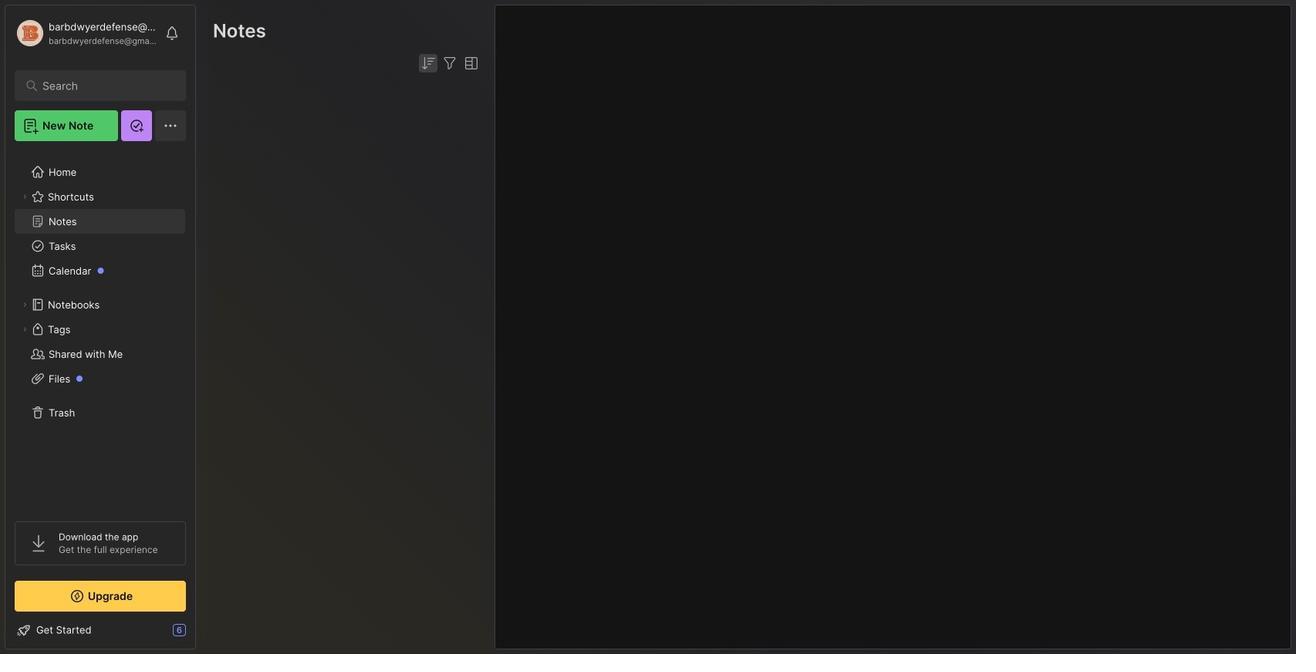 Task type: describe. For each thing, give the bounding box(es) containing it.
add filters image
[[441, 54, 459, 73]]

click to collapse image
[[195, 626, 206, 644]]

Account field
[[15, 18, 157, 49]]

none search field inside main element
[[42, 76, 166, 95]]

expand tags image
[[20, 325, 29, 334]]



Task type: vqa. For each thing, say whether or not it's contained in the screenshot.
PERSONAL SETTINGS link
no



Task type: locate. For each thing, give the bounding box(es) containing it.
Help and Learning task checklist field
[[5, 618, 195, 643]]

View options field
[[459, 54, 481, 73]]

main element
[[0, 0, 201, 654]]

note window - loading element
[[495, 5, 1292, 650]]

tree
[[5, 150, 195, 508]]

expand notebooks image
[[20, 300, 29, 309]]

None search field
[[42, 76, 166, 95]]

Search text field
[[42, 79, 166, 93]]

tree inside main element
[[5, 150, 195, 508]]

Add filters field
[[441, 54, 459, 73]]

Sort options field
[[419, 54, 437, 73]]



